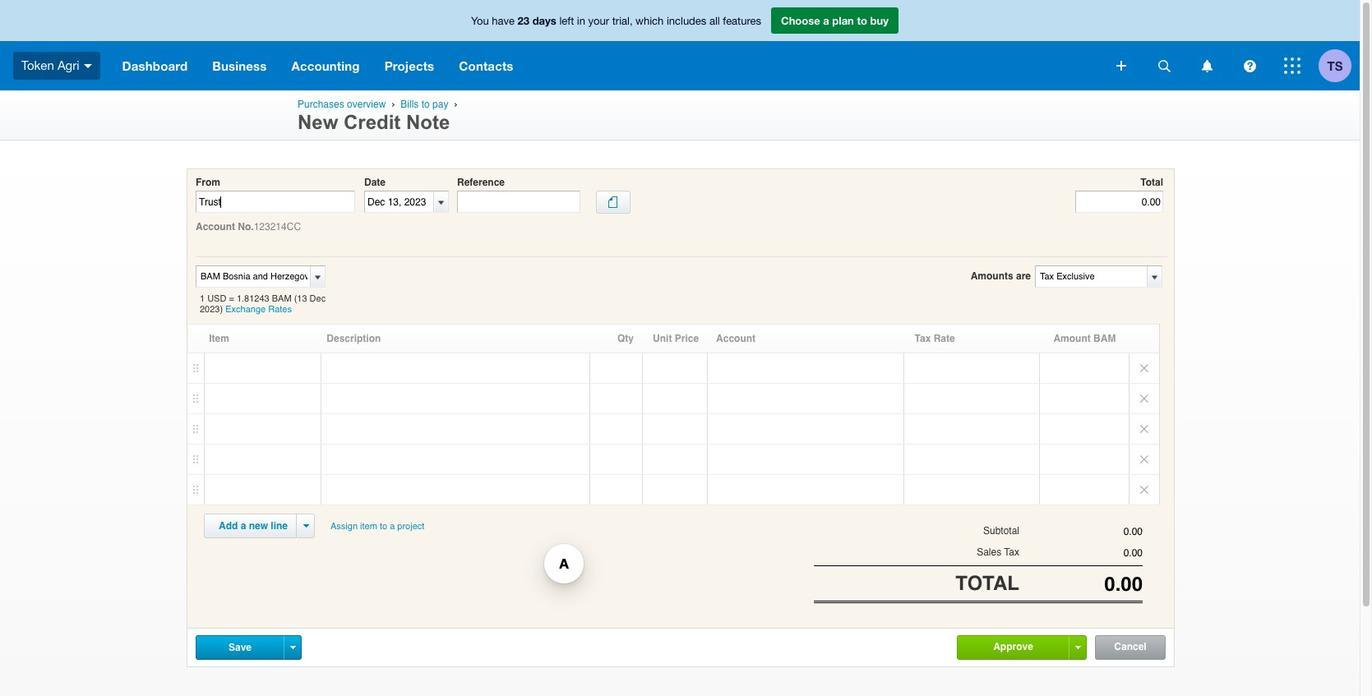 Task type: vqa. For each thing, say whether or not it's contained in the screenshot.
Add, to the top
no



Task type: locate. For each thing, give the bounding box(es) containing it.
0 vertical spatial account
[[196, 221, 235, 233]]

to left pay
[[422, 99, 430, 110]]

2 vertical spatial delete line item image
[[1130, 475, 1160, 505]]

to left "buy"
[[857, 14, 868, 27]]

0 horizontal spatial tax
[[915, 333, 931, 345]]

line
[[271, 521, 288, 532]]

1 delete line item image from the top
[[1130, 384, 1160, 414]]

2 delete line item image from the top
[[1130, 415, 1160, 444]]

date
[[364, 177, 386, 188]]

are
[[1016, 271, 1031, 282]]

add a new line
[[219, 521, 288, 532]]

0 vertical spatial tax
[[915, 333, 931, 345]]

exchange rates link
[[226, 304, 292, 315]]

1 usd = 1.81243 bam (
[[200, 294, 297, 304]]

a
[[823, 14, 830, 27], [241, 521, 246, 532], [390, 522, 395, 532]]

to right item
[[380, 522, 387, 532]]

reference
[[457, 177, 505, 188]]

credit
[[344, 111, 401, 133]]

pay
[[433, 99, 449, 110]]

0 horizontal spatial bam
[[272, 294, 292, 304]]

buy
[[871, 14, 889, 27]]

bam
[[272, 294, 292, 304], [1094, 333, 1116, 345]]

contacts button
[[447, 41, 526, 90]]

assign item to a project link
[[323, 514, 432, 540]]

to inside banner
[[857, 14, 868, 27]]

123214cc
[[254, 221, 301, 233]]

no.
[[238, 221, 254, 233]]

more approve options... image
[[1075, 646, 1081, 650]]

2 delete line item image from the top
[[1130, 445, 1160, 475]]

› left bills on the top left
[[392, 99, 395, 109]]

delete line item image
[[1130, 354, 1160, 383], [1130, 415, 1160, 444], [1130, 475, 1160, 505]]

account right price
[[716, 333, 756, 345]]

business
[[212, 58, 267, 73]]

account
[[196, 221, 235, 233], [716, 333, 756, 345]]

tax right sales
[[1004, 547, 1020, 559]]

a right add
[[241, 521, 246, 532]]

account left the no.
[[196, 221, 235, 233]]

0 vertical spatial to
[[857, 14, 868, 27]]

) exchange rates
[[220, 304, 292, 315]]

tax left rate at the top right
[[915, 333, 931, 345]]

usd
[[207, 294, 226, 304]]

item
[[360, 522, 377, 532]]

dashboard
[[122, 58, 188, 73]]

banner
[[0, 0, 1360, 90]]

0 horizontal spatial svg image
[[1202, 60, 1213, 72]]

svg image
[[1285, 58, 1301, 74], [1158, 60, 1171, 72], [1117, 61, 1127, 71], [84, 64, 92, 68]]

total
[[956, 572, 1020, 595]]

bills
[[401, 99, 419, 110]]

1 svg image from the left
[[1202, 60, 1213, 72]]

13 dec 2023
[[200, 294, 326, 315]]

2 › from the left
[[454, 99, 458, 109]]

banner containing ts
[[0, 0, 1360, 90]]

1 horizontal spatial ›
[[454, 99, 458, 109]]

purchases overview › bills to pay › new credit note
[[298, 99, 460, 133]]

None text field
[[196, 191, 355, 213], [197, 266, 308, 287], [1036, 266, 1146, 287], [196, 191, 355, 213], [197, 266, 308, 287], [1036, 266, 1146, 287]]

0 horizontal spatial a
[[241, 521, 246, 532]]

account for account
[[716, 333, 756, 345]]

0 vertical spatial delete line item image
[[1130, 354, 1160, 383]]

2 svg image from the left
[[1244, 60, 1256, 72]]

1 vertical spatial delete line item image
[[1130, 415, 1160, 444]]

svg image
[[1202, 60, 1213, 72], [1244, 60, 1256, 72]]

1 delete line item image from the top
[[1130, 354, 1160, 383]]

1 vertical spatial account
[[716, 333, 756, 345]]

›
[[392, 99, 395, 109], [454, 99, 458, 109]]

new
[[298, 111, 338, 133]]

bam right amount
[[1094, 333, 1116, 345]]

rate
[[934, 333, 955, 345]]

1 vertical spatial delete line item image
[[1130, 445, 1160, 475]]

features
[[723, 15, 762, 27]]

None text field
[[1020, 526, 1143, 538], [1020, 548, 1143, 560], [1020, 573, 1143, 596], [1020, 526, 1143, 538], [1020, 548, 1143, 560], [1020, 573, 1143, 596]]

you
[[471, 15, 489, 27]]

2 horizontal spatial to
[[857, 14, 868, 27]]

0 horizontal spatial account
[[196, 221, 235, 233]]

save link
[[197, 636, 284, 660]]

0 vertical spatial delete line item image
[[1130, 384, 1160, 414]]

bam up rates at left
[[272, 294, 292, 304]]

unit price
[[653, 333, 699, 345]]

1 horizontal spatial account
[[716, 333, 756, 345]]

projects button
[[372, 41, 447, 90]]

1 horizontal spatial tax
[[1004, 547, 1020, 559]]

rates
[[268, 304, 292, 315]]

1 horizontal spatial svg image
[[1244, 60, 1256, 72]]

1 vertical spatial to
[[422, 99, 430, 110]]

0 horizontal spatial ›
[[392, 99, 395, 109]]

amounts
[[971, 271, 1014, 282]]

days
[[533, 14, 557, 27]]

projects
[[385, 58, 434, 73]]

add a new line link
[[209, 515, 298, 538]]

subtotal
[[984, 526, 1020, 537]]

approve link
[[958, 636, 1069, 659]]

plan
[[833, 14, 854, 27]]

overview
[[347, 99, 386, 110]]

(
[[294, 294, 297, 304]]

to inside purchases overview › bills to pay › new credit note
[[422, 99, 430, 110]]

purchases
[[298, 99, 344, 110]]

0 horizontal spatial to
[[380, 522, 387, 532]]

2 horizontal spatial a
[[823, 14, 830, 27]]

1 vertical spatial bam
[[1094, 333, 1116, 345]]

1.81243
[[237, 294, 269, 304]]

delete line item image
[[1130, 384, 1160, 414], [1130, 445, 1160, 475]]

sales
[[977, 547, 1002, 559]]

0 vertical spatial bam
[[272, 294, 292, 304]]

1 horizontal spatial to
[[422, 99, 430, 110]]

=
[[229, 294, 234, 304]]

a inside banner
[[823, 14, 830, 27]]

tax
[[915, 333, 931, 345], [1004, 547, 1020, 559]]

a left plan
[[823, 14, 830, 27]]

svg image inside token agri popup button
[[84, 64, 92, 68]]

a left project
[[390, 522, 395, 532]]

item
[[209, 333, 229, 345]]

which
[[636, 15, 664, 27]]

› right pay
[[454, 99, 458, 109]]

in
[[577, 15, 586, 27]]

cancel
[[1115, 641, 1147, 653]]

1 horizontal spatial a
[[390, 522, 395, 532]]

you have 23 days left in your trial, which includes all features
[[471, 14, 762, 27]]

choose
[[781, 14, 820, 27]]

from
[[196, 177, 220, 188]]

2 vertical spatial to
[[380, 522, 387, 532]]



Task type: describe. For each thing, give the bounding box(es) containing it.
trial,
[[612, 15, 633, 27]]

1
[[200, 294, 205, 304]]

save
[[229, 642, 252, 654]]

unit
[[653, 333, 672, 345]]

3 delete line item image from the top
[[1130, 475, 1160, 505]]

more save options... image
[[290, 646, 296, 650]]

total
[[1141, 177, 1164, 188]]

token agri
[[21, 58, 79, 72]]

assign
[[331, 522, 358, 532]]

ts button
[[1319, 41, 1360, 90]]

includes
[[667, 15, 707, 27]]

new
[[249, 521, 268, 532]]

13
[[297, 294, 307, 304]]

token agri button
[[0, 41, 110, 90]]

left
[[560, 15, 574, 27]]

cancel button
[[1096, 636, 1165, 660]]

1 vertical spatial tax
[[1004, 547, 1020, 559]]

price
[[675, 333, 699, 345]]

token
[[21, 58, 54, 72]]

note
[[406, 111, 450, 133]]

account for account no. 123214cc
[[196, 221, 235, 233]]

purchases overview link
[[298, 99, 386, 110]]

assign item to a project
[[331, 522, 425, 532]]

accounting
[[292, 58, 360, 73]]

a for plan
[[823, 14, 830, 27]]

a for new
[[241, 521, 246, 532]]

23
[[518, 14, 530, 27]]

Reference text field
[[457, 191, 581, 213]]

1 › from the left
[[392, 99, 395, 109]]

)
[[220, 304, 223, 315]]

amount bam
[[1054, 333, 1116, 345]]

bills to pay link
[[401, 99, 449, 110]]

account no. 123214cc
[[196, 221, 301, 233]]

Date text field
[[365, 192, 433, 212]]

1 horizontal spatial bam
[[1094, 333, 1116, 345]]

amount
[[1054, 333, 1091, 345]]

dec
[[310, 294, 326, 304]]

qty
[[618, 333, 634, 345]]

description
[[327, 333, 381, 345]]

2023
[[200, 304, 220, 315]]

ts
[[1328, 58, 1343, 73]]

dashboard link
[[110, 41, 200, 90]]

more add line options... image
[[303, 525, 309, 528]]

add
[[219, 521, 238, 532]]

amounts are
[[971, 271, 1031, 282]]

your
[[588, 15, 609, 27]]

choose a plan to buy
[[781, 14, 889, 27]]

contacts
[[459, 58, 514, 73]]

have
[[492, 15, 515, 27]]

project
[[397, 522, 425, 532]]

approve
[[994, 641, 1034, 653]]

accounting button
[[279, 41, 372, 90]]

Total text field
[[1076, 191, 1164, 213]]

agri
[[57, 58, 79, 72]]

all
[[710, 15, 720, 27]]

tax rate
[[915, 333, 955, 345]]

sales tax
[[977, 547, 1020, 559]]

exchange
[[226, 304, 266, 315]]

business button
[[200, 41, 279, 90]]



